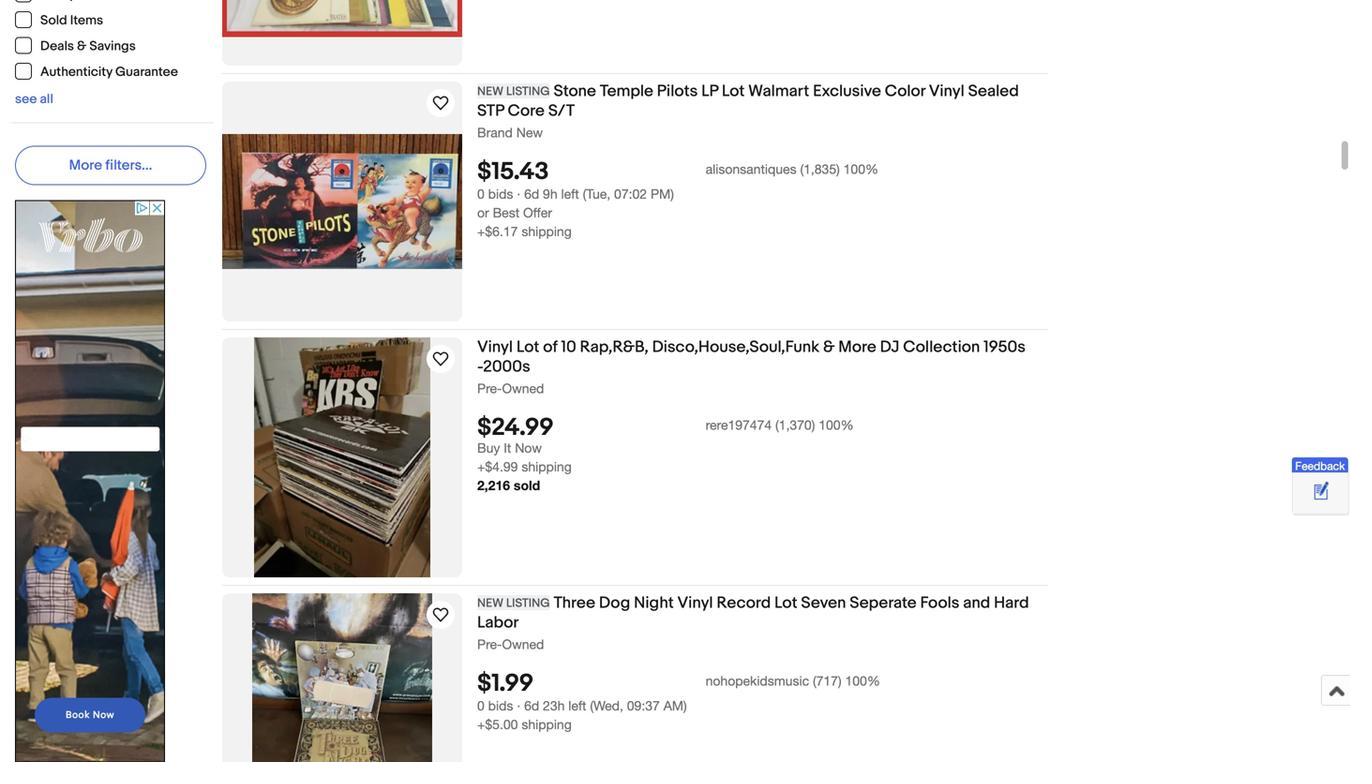 Task type: describe. For each thing, give the bounding box(es) containing it.
09:37
[[627, 698, 660, 714]]

2 pre- from the top
[[477, 637, 502, 652]]

(tue,
[[583, 186, 611, 202]]

pre- inside vinyl lot of 10 rap,r&b, disco,house,soul,funk & more dj collection 1950s -2000s pre-owned
[[477, 381, 502, 396]]

new listing for $1.99
[[477, 596, 550, 611]]

three dog night vinyl record lot seven seperate fools and hard labor image
[[252, 593, 432, 762]]

stone
[[554, 82, 596, 101]]

nohopekidsmusic
[[706, 673, 809, 689]]

brand new
[[477, 125, 543, 140]]

lot inside stone temple pilots lp lot walmart exclusive color vinyl sealed stp core s/t
[[722, 82, 745, 101]]

all
[[40, 91, 53, 107]]

$15.43
[[477, 158, 549, 187]]

of
[[543, 338, 557, 357]]

core
[[508, 101, 545, 121]]

rere197474 (1,370) 100% buy it now +$4.99 shipping 2,216 sold
[[477, 417, 854, 493]]

lp
[[701, 82, 718, 101]]

exclusive
[[813, 82, 881, 101]]

· for shipping
[[517, 698, 521, 714]]

dog
[[599, 593, 630, 613]]

shipping inside rere197474 (1,370) 100% buy it now +$4.99 shipping 2,216 sold
[[522, 459, 572, 475]]

see
[[15, 91, 37, 107]]

authenticity guarantee
[[40, 64, 178, 80]]

sold items link
[[15, 11, 104, 29]]

10
[[561, 338, 576, 357]]

deals
[[40, 38, 74, 54]]

it
[[504, 440, 511, 456]]

three dog night vinyl record lot seven seperate fools and hard labor
[[477, 593, 1029, 633]]

sealed
[[968, 82, 1019, 101]]

deals & savings link
[[15, 37, 137, 54]]

+$5.00
[[477, 717, 518, 732]]

night
[[634, 593, 674, 613]]

collection
[[903, 338, 980, 357]]

0 horizontal spatial &
[[77, 38, 87, 54]]

new listing for $15.43
[[477, 84, 550, 99]]

vinyl lot of 10 rap,r&b, disco,house,soul,funk & more dj collection 1950s -2000s heading
[[477, 338, 1026, 377]]

dj
[[880, 338, 900, 357]]

alisonsantiques
[[706, 161, 797, 177]]

more filters...
[[69, 157, 152, 174]]

authenticity guarantee link
[[15, 63, 179, 80]]

best
[[493, 205, 520, 221]]

stone temple pilots lp lot walmart exclusive color vinyl sealed stp core s/t
[[477, 82, 1019, 121]]

and
[[963, 593, 990, 613]]

s/t
[[548, 101, 575, 121]]

$1.99
[[477, 670, 534, 699]]

bids for or
[[488, 186, 513, 202]]

watch stone temple pilots lp lot walmart exclusive color vinyl sealed stp core s/t image
[[429, 92, 452, 114]]

record
[[717, 593, 771, 613]]

listing for $1.99
[[506, 596, 550, 611]]

three dog night vinyl record lot seven seperate fools and hard labor heading
[[477, 593, 1029, 633]]

owned inside vinyl lot of 10 rap,r&b, disco,house,soul,funk & more dj collection 1950s -2000s pre-owned
[[502, 381, 544, 396]]

vinyl lot of 10 rap,r&b, disco,house,soul,funk & more dj collection 1950s -2000s image
[[254, 338, 430, 578]]

new for $1.99
[[477, 596, 503, 611]]

deals & savings
[[40, 38, 136, 54]]

+$6.17
[[477, 224, 518, 239]]

seperate
[[850, 593, 917, 613]]

23h
[[543, 698, 565, 714]]

walmart
[[748, 82, 809, 101]]

25 vinyl record albums - 12" lp bundle starter kit collection job lot image
[[222, 0, 462, 37]]

offer
[[523, 205, 552, 221]]

hard
[[994, 593, 1029, 613]]

temple
[[600, 82, 653, 101]]

$24.99
[[477, 414, 554, 443]]

nohopekidsmusic (717) 100% 0 bids · 6d 23h left (wed, 09:37 am) +$5.00 shipping
[[477, 673, 880, 732]]

sold items
[[40, 13, 103, 29]]

three
[[554, 593, 595, 613]]

watch three dog night vinyl record lot seven seperate fools and hard labor image
[[429, 604, 452, 626]]

shipping inside 'alisonsantiques (1,835) 100% 0 bids · 6d 9h left (tue, 07:02 pm) or best offer +$6.17 shipping'
[[522, 224, 572, 239]]



Task type: vqa. For each thing, say whether or not it's contained in the screenshot.
alisonsantiques
yes



Task type: locate. For each thing, give the bounding box(es) containing it.
100%
[[843, 161, 879, 177], [819, 417, 854, 433], [845, 673, 880, 689]]

listing up core
[[506, 84, 550, 99]]

pm)
[[651, 186, 674, 202]]

more inside button
[[69, 157, 102, 174]]

new listing up labor
[[477, 596, 550, 611]]

100% for $24.99
[[819, 417, 854, 433]]

see all
[[15, 91, 53, 107]]

new inside stone temple pilots lp lot walmart exclusive color vinyl sealed stp core s/t heading
[[477, 84, 503, 99]]

· up best
[[517, 186, 521, 202]]

1 horizontal spatial lot
[[722, 82, 745, 101]]

& right deals
[[77, 38, 87, 54]]

·
[[517, 186, 521, 202], [517, 698, 521, 714]]

listing inside stone temple pilots lp lot walmart exclusive color vinyl sealed stp core s/t heading
[[506, 84, 550, 99]]

(1,835)
[[800, 161, 840, 177]]

· for best
[[517, 186, 521, 202]]

new down core
[[516, 125, 543, 140]]

2 horizontal spatial lot
[[774, 593, 797, 613]]

2 6d from the top
[[524, 698, 539, 714]]

6d inside 'alisonsantiques (1,835) 100% 0 bids · 6d 9h left (tue, 07:02 pm) or best offer +$6.17 shipping'
[[524, 186, 539, 202]]

new listing up core
[[477, 84, 550, 99]]

bids up +$5.00 at the left
[[488, 698, 513, 714]]

feedback
[[1295, 459, 1345, 472]]

advertisement region
[[15, 200, 165, 762]]

vinyl
[[929, 82, 965, 101], [477, 338, 513, 357], [677, 593, 713, 613]]

1 new listing from the top
[[477, 84, 550, 99]]

new listing
[[477, 84, 550, 99], [477, 596, 550, 611]]

0 vertical spatial 100%
[[843, 161, 879, 177]]

1 vertical spatial vinyl
[[477, 338, 513, 357]]

lot left seven at the bottom of the page
[[774, 593, 797, 613]]

0 up or
[[477, 186, 485, 202]]

shipping down the now
[[522, 459, 572, 475]]

lot inside vinyl lot of 10 rap,r&b, disco,house,soul,funk & more dj collection 1950s -2000s pre-owned
[[516, 338, 539, 357]]

left inside 'nohopekidsmusic (717) 100% 0 bids · 6d 23h left (wed, 09:37 am) +$5.00 shipping'
[[568, 698, 586, 714]]

· inside 'nohopekidsmusic (717) 100% 0 bids · 6d 23h left (wed, 09:37 am) +$5.00 shipping'
[[517, 698, 521, 714]]

rap,r&b,
[[580, 338, 649, 357]]

1 shipping from the top
[[522, 224, 572, 239]]

2 new listing from the top
[[477, 596, 550, 611]]

vinyl inside three dog night vinyl record lot seven seperate fools and hard labor
[[677, 593, 713, 613]]

0 vertical spatial listing
[[506, 84, 550, 99]]

9h
[[543, 186, 558, 202]]

& inside vinyl lot of 10 rap,r&b, disco,house,soul,funk & more dj collection 1950s -2000s pre-owned
[[823, 338, 835, 357]]

lot right lp
[[722, 82, 745, 101]]

1 vertical spatial new
[[516, 125, 543, 140]]

more
[[69, 157, 102, 174], [838, 338, 876, 357]]

sold
[[514, 478, 540, 493]]

1950s
[[984, 338, 1026, 357]]

or
[[477, 205, 489, 221]]

2 vertical spatial new
[[477, 596, 503, 611]]

· inside 'alisonsantiques (1,835) 100% 0 bids · 6d 9h left (tue, 07:02 pm) or best offer +$6.17 shipping'
[[517, 186, 521, 202]]

pilots
[[657, 82, 698, 101]]

rere197474
[[706, 417, 772, 433]]

0 inside 'alisonsantiques (1,835) 100% 0 bids · 6d 9h left (tue, 07:02 pm) or best offer +$6.17 shipping'
[[477, 186, 485, 202]]

1 vertical spatial lot
[[516, 338, 539, 357]]

pre- down -
[[477, 381, 502, 396]]

authenticity
[[40, 64, 112, 80]]

0 vertical spatial new listing
[[477, 84, 550, 99]]

owned
[[502, 381, 544, 396], [502, 637, 544, 652]]

2 shipping from the top
[[522, 459, 572, 475]]

07:02
[[614, 186, 647, 202]]

0 vertical spatial owned
[[502, 381, 544, 396]]

2 listing from the top
[[506, 596, 550, 611]]

more filters... button
[[15, 146, 206, 185]]

left for 9h
[[561, 186, 579, 202]]

savings
[[89, 38, 136, 54]]

watch vinyl lot of 10 rap,r&b, disco,house,soul,funk & more dj collection 1950s -2000s image
[[429, 348, 452, 370]]

bids up best
[[488, 186, 513, 202]]

new up labor
[[477, 596, 503, 611]]

left
[[561, 186, 579, 202], [568, 698, 586, 714]]

100% right (717)
[[845, 673, 880, 689]]

see all button
[[15, 91, 53, 107]]

am)
[[664, 698, 687, 714]]

0 vertical spatial bids
[[488, 186, 513, 202]]

vinyl right color
[[929, 82, 965, 101]]

more left filters...
[[69, 157, 102, 174]]

1 vertical spatial 6d
[[524, 698, 539, 714]]

lot
[[722, 82, 745, 101], [516, 338, 539, 357], [774, 593, 797, 613]]

bids inside 'nohopekidsmusic (717) 100% 0 bids · 6d 23h left (wed, 09:37 am) +$5.00 shipping'
[[488, 698, 513, 714]]

bids
[[488, 186, 513, 202], [488, 698, 513, 714]]

left right 9h
[[561, 186, 579, 202]]

0 up +$5.00 at the left
[[477, 698, 485, 714]]

shipping
[[522, 224, 572, 239], [522, 459, 572, 475], [522, 717, 572, 732]]

1 vertical spatial bids
[[488, 698, 513, 714]]

(717)
[[813, 673, 842, 689]]

1 vertical spatial new listing
[[477, 596, 550, 611]]

vinyl lot of 10 rap,r&b, disco,house,soul,funk & more dj collection 1950s -2000s link
[[477, 338, 1048, 380]]

0 vertical spatial lot
[[722, 82, 745, 101]]

100% for $15.43
[[843, 161, 879, 177]]

0 horizontal spatial vinyl
[[477, 338, 513, 357]]

sold
[[40, 13, 67, 29]]

1 listing from the top
[[506, 84, 550, 99]]

1 0 from the top
[[477, 186, 485, 202]]

100% inside 'nohopekidsmusic (717) 100% 0 bids · 6d 23h left (wed, 09:37 am) +$5.00 shipping'
[[845, 673, 880, 689]]

listing for $15.43
[[506, 84, 550, 99]]

· up +$5.00 at the left
[[517, 698, 521, 714]]

0 vertical spatial 0
[[477, 186, 485, 202]]

left for 23h
[[568, 698, 586, 714]]

0 vertical spatial vinyl
[[929, 82, 965, 101]]

listing inside the three dog night vinyl record lot seven seperate fools and hard labor heading
[[506, 596, 550, 611]]

0 for +$5.00
[[477, 698, 485, 714]]

6d inside 'nohopekidsmusic (717) 100% 0 bids · 6d 23h left (wed, 09:37 am) +$5.00 shipping'
[[524, 698, 539, 714]]

new up stp
[[477, 84, 503, 99]]

6d left 9h
[[524, 186, 539, 202]]

1 vertical spatial shipping
[[522, 459, 572, 475]]

0 vertical spatial ·
[[517, 186, 521, 202]]

owned down 2000s
[[502, 381, 544, 396]]

1 owned from the top
[[502, 381, 544, 396]]

2 vertical spatial lot
[[774, 593, 797, 613]]

6d left 23h
[[524, 698, 539, 714]]

-
[[477, 357, 483, 377]]

1 horizontal spatial vinyl
[[677, 593, 713, 613]]

stone temple pilots lp lot walmart exclusive color vinyl sealed stp core s/t image
[[222, 134, 462, 269]]

1 horizontal spatial more
[[838, 338, 876, 357]]

1 6d from the top
[[524, 186, 539, 202]]

6d
[[524, 186, 539, 202], [524, 698, 539, 714]]

2 bids from the top
[[488, 698, 513, 714]]

bids for +$5.00
[[488, 698, 513, 714]]

vinyl inside vinyl lot of 10 rap,r&b, disco,house,soul,funk & more dj collection 1950s -2000s pre-owned
[[477, 338, 513, 357]]

100% right (1,370)
[[819, 417, 854, 433]]

disco,house,soul,funk
[[652, 338, 820, 357]]

left inside 'alisonsantiques (1,835) 100% 0 bids · 6d 9h left (tue, 07:02 pm) or best offer +$6.17 shipping'
[[561, 186, 579, 202]]

0 horizontal spatial more
[[69, 157, 102, 174]]

100% inside rere197474 (1,370) 100% buy it now +$4.99 shipping 2,216 sold
[[819, 417, 854, 433]]

shipping down 23h
[[522, 717, 572, 732]]

seven
[[801, 593, 846, 613]]

stone temple pilots lp lot walmart exclusive color vinyl sealed stp core s/t heading
[[477, 82, 1019, 121]]

0 vertical spatial left
[[561, 186, 579, 202]]

3 shipping from the top
[[522, 717, 572, 732]]

1 pre- from the top
[[477, 381, 502, 396]]

(1,370)
[[775, 417, 815, 433]]

(wed,
[[590, 698, 623, 714]]

2 · from the top
[[517, 698, 521, 714]]

2000s
[[483, 357, 530, 377]]

2 horizontal spatial vinyl
[[929, 82, 965, 101]]

2,216
[[477, 478, 510, 493]]

1 vertical spatial 0
[[477, 698, 485, 714]]

1 bids from the top
[[488, 186, 513, 202]]

new
[[477, 84, 503, 99], [516, 125, 543, 140], [477, 596, 503, 611]]

1 vertical spatial pre-
[[477, 637, 502, 652]]

alisonsantiques (1,835) 100% 0 bids · 6d 9h left (tue, 07:02 pm) or best offer +$6.17 shipping
[[477, 161, 879, 239]]

shipping down offer
[[522, 224, 572, 239]]

0 vertical spatial more
[[69, 157, 102, 174]]

owned down labor
[[502, 637, 544, 652]]

guarantee
[[115, 64, 178, 80]]

6d for 23h
[[524, 698, 539, 714]]

0 vertical spatial new
[[477, 84, 503, 99]]

1 vertical spatial left
[[568, 698, 586, 714]]

1 horizontal spatial &
[[823, 338, 835, 357]]

pre-owned
[[477, 637, 544, 652]]

more inside vinyl lot of 10 rap,r&b, disco,house,soul,funk & more dj collection 1950s -2000s pre-owned
[[838, 338, 876, 357]]

new listing inside the three dog night vinyl record lot seven seperate fools and hard labor heading
[[477, 596, 550, 611]]

1 vertical spatial 100%
[[819, 417, 854, 433]]

filters...
[[105, 157, 152, 174]]

labor
[[477, 613, 519, 633]]

2 vertical spatial vinyl
[[677, 593, 713, 613]]

0 vertical spatial pre-
[[477, 381, 502, 396]]

2 vertical spatial 100%
[[845, 673, 880, 689]]

lot inside three dog night vinyl record lot seven seperate fools and hard labor
[[774, 593, 797, 613]]

1 vertical spatial listing
[[506, 596, 550, 611]]

new inside the three dog night vinyl record lot seven seperate fools and hard labor heading
[[477, 596, 503, 611]]

0 vertical spatial 6d
[[524, 186, 539, 202]]

0 vertical spatial &
[[77, 38, 87, 54]]

0
[[477, 186, 485, 202], [477, 698, 485, 714]]

0 vertical spatial shipping
[[522, 224, 572, 239]]

pre-
[[477, 381, 502, 396], [477, 637, 502, 652]]

1 vertical spatial &
[[823, 338, 835, 357]]

lot left of
[[516, 338, 539, 357]]

6d for 9h
[[524, 186, 539, 202]]

stp
[[477, 101, 504, 121]]

items
[[70, 13, 103, 29]]

0 horizontal spatial lot
[[516, 338, 539, 357]]

color
[[885, 82, 925, 101]]

vinyl inside stone temple pilots lp lot walmart exclusive color vinyl sealed stp core s/t
[[929, 82, 965, 101]]

2 owned from the top
[[502, 637, 544, 652]]

+$4.99
[[477, 459, 518, 475]]

1 vertical spatial ·
[[517, 698, 521, 714]]

listing up labor
[[506, 596, 550, 611]]

2 0 from the top
[[477, 698, 485, 714]]

vinyl left of
[[477, 338, 513, 357]]

fools
[[920, 593, 960, 613]]

bids inside 'alisonsantiques (1,835) 100% 0 bids · 6d 9h left (tue, 07:02 pm) or best offer +$6.17 shipping'
[[488, 186, 513, 202]]

vinyl lot of 10 rap,r&b, disco,house,soul,funk & more dj collection 1950s -2000s pre-owned
[[477, 338, 1026, 396]]

new for $15.43
[[477, 84, 503, 99]]

2 vertical spatial shipping
[[522, 717, 572, 732]]

shipping inside 'nohopekidsmusic (717) 100% 0 bids · 6d 23h left (wed, 09:37 am) +$5.00 shipping'
[[522, 717, 572, 732]]

0 inside 'nohopekidsmusic (717) 100% 0 bids · 6d 23h left (wed, 09:37 am) +$5.00 shipping'
[[477, 698, 485, 714]]

1 · from the top
[[517, 186, 521, 202]]

&
[[77, 38, 87, 54], [823, 338, 835, 357]]

100% right (1,835)
[[843, 161, 879, 177]]

now
[[515, 440, 542, 456]]

new listing inside stone temple pilots lp lot walmart exclusive color vinyl sealed stp core s/t heading
[[477, 84, 550, 99]]

buy
[[477, 440, 500, 456]]

left right 23h
[[568, 698, 586, 714]]

0 for or
[[477, 186, 485, 202]]

more left dj
[[838, 338, 876, 357]]

& left dj
[[823, 338, 835, 357]]

1 vertical spatial owned
[[502, 637, 544, 652]]

brand
[[477, 125, 513, 140]]

100% inside 'alisonsantiques (1,835) 100% 0 bids · 6d 9h left (tue, 07:02 pm) or best offer +$6.17 shipping'
[[843, 161, 879, 177]]

vinyl right night
[[677, 593, 713, 613]]

pre- down labor
[[477, 637, 502, 652]]

1 vertical spatial more
[[838, 338, 876, 357]]



